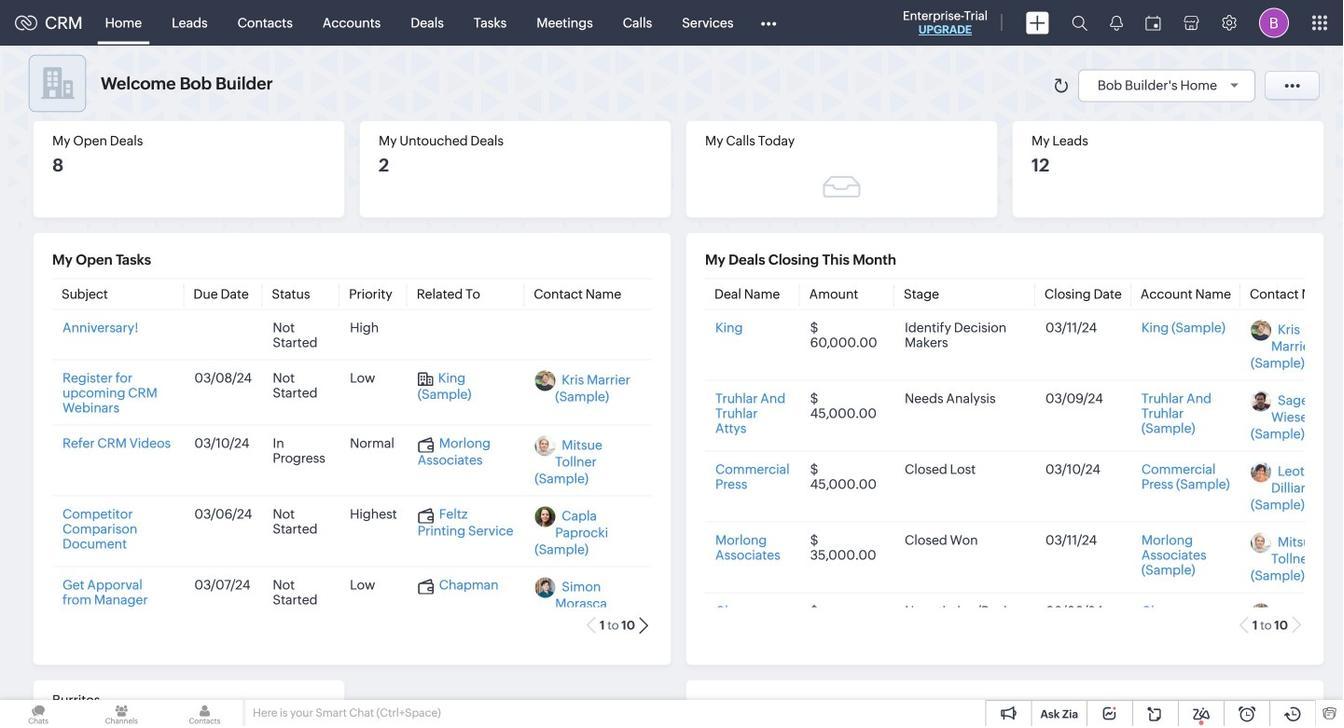 Task type: describe. For each thing, give the bounding box(es) containing it.
logo image
[[15, 15, 37, 30]]

calendar image
[[1146, 15, 1161, 30]]

signals image
[[1110, 15, 1123, 31]]



Task type: locate. For each thing, give the bounding box(es) containing it.
chats image
[[0, 701, 77, 727]]

channels image
[[83, 701, 160, 727]]

profile image
[[1259, 8, 1289, 38]]

Other Modules field
[[749, 8, 789, 38]]

search image
[[1072, 15, 1088, 31]]

contacts image
[[166, 701, 243, 727]]

search element
[[1061, 0, 1099, 46]]

profile element
[[1248, 0, 1300, 45]]

create menu element
[[1015, 0, 1061, 45]]

signals element
[[1099, 0, 1134, 46]]

create menu image
[[1026, 12, 1049, 34]]



Task type: vqa. For each thing, say whether or not it's contained in the screenshot.
OPTIONS.
no



